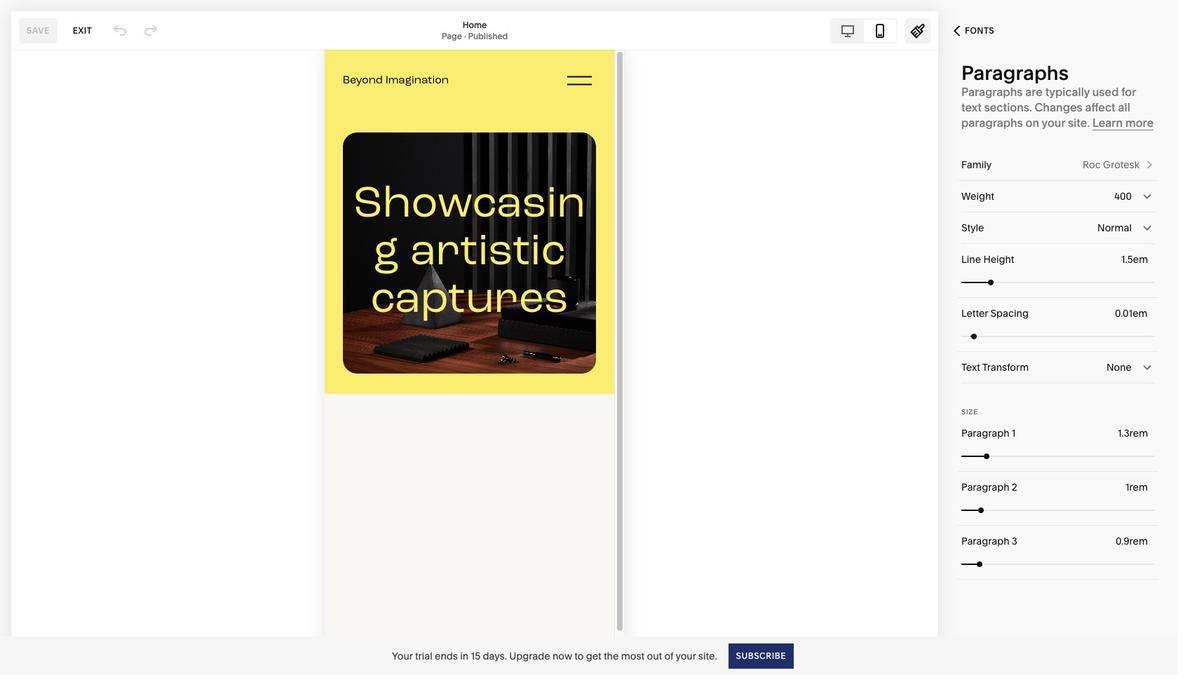 Task type: describe. For each thing, give the bounding box(es) containing it.
home page · published
[[442, 19, 508, 41]]

days.
[[483, 650, 507, 663]]

used
[[1093, 85, 1119, 99]]

exit
[[73, 25, 92, 35]]

Paragraph 1 text field
[[1118, 426, 1151, 441]]

Paragraph 1 range field
[[962, 441, 1155, 472]]

subscribe button
[[729, 644, 794, 669]]

sections.
[[985, 100, 1032, 114]]

style
[[962, 222, 984, 234]]

published
[[468, 31, 508, 41]]

Paragraph 3 text field
[[1116, 534, 1151, 549]]

save button
[[19, 18, 57, 43]]

paragraphs for paragraphs
[[962, 61, 1069, 85]]

out
[[647, 650, 662, 663]]

your trial ends in 15 days. upgrade now to get the most out of your site.
[[392, 650, 717, 663]]

family
[[962, 159, 992, 171]]

15
[[471, 650, 481, 663]]

paragraphs are typically used for text sections. changes affect all paragraphs on your site.
[[962, 85, 1136, 130]]

text
[[962, 100, 982, 114]]

learn
[[1093, 116, 1123, 130]]

paragraphs
[[962, 116, 1023, 130]]

paragraph for paragraph 1
[[962, 427, 1010, 440]]

none
[[1107, 361, 1132, 374]]

trial
[[415, 650, 433, 663]]

changes
[[1035, 100, 1083, 114]]

2
[[1012, 481, 1018, 494]]

text
[[962, 361, 981, 374]]

400
[[1115, 190, 1132, 203]]

to
[[575, 650, 584, 663]]

paragraphs for paragraphs are typically used for text sections. changes affect all paragraphs on your site.
[[962, 85, 1023, 99]]

in
[[460, 650, 469, 663]]

size
[[962, 408, 978, 416]]

are
[[1026, 85, 1043, 99]]

your inside the paragraphs are typically used for text sections. changes affect all paragraphs on your site.
[[1042, 116, 1066, 130]]

Paragraph 2 range field
[[962, 495, 1155, 526]]

most
[[621, 650, 645, 663]]

Line Height text field
[[1122, 252, 1151, 267]]

height
[[984, 253, 1015, 266]]

weight
[[962, 190, 994, 203]]

spacing
[[991, 307, 1029, 320]]

more
[[1126, 116, 1154, 130]]

affect
[[1085, 100, 1116, 114]]

paragraph 3
[[962, 535, 1018, 548]]

paragraph for paragraph 2
[[962, 481, 1010, 494]]

now
[[553, 650, 572, 663]]

ends
[[435, 650, 458, 663]]

get
[[586, 650, 602, 663]]

1
[[1012, 427, 1016, 440]]

letter
[[962, 307, 988, 320]]



Task type: vqa. For each thing, say whether or not it's contained in the screenshot.
Days
no



Task type: locate. For each thing, give the bounding box(es) containing it.
0 vertical spatial paragraph
[[962, 427, 1010, 440]]

Letter Spacing text field
[[1115, 306, 1151, 321]]

text transform
[[962, 361, 1029, 374]]

transform
[[983, 361, 1029, 374]]

site.
[[1068, 116, 1090, 130], [699, 650, 717, 663]]

None field
[[962, 181, 1155, 212], [962, 213, 1155, 243], [962, 352, 1155, 383], [962, 181, 1155, 212], [962, 213, 1155, 243], [962, 352, 1155, 383]]

roc grotesk
[[1083, 159, 1140, 171]]

3
[[1012, 535, 1018, 548]]

on
[[1026, 116, 1040, 130]]

paragraph for paragraph 3
[[962, 535, 1010, 548]]

1 vertical spatial your
[[676, 650, 696, 663]]

Letter Spacing range field
[[962, 321, 1155, 352]]

·
[[464, 31, 466, 41]]

save
[[27, 25, 50, 35]]

all
[[1118, 100, 1131, 114]]

grotesk
[[1103, 159, 1140, 171]]

paragraph down size
[[962, 427, 1010, 440]]

paragraph
[[962, 427, 1010, 440], [962, 481, 1010, 494], [962, 535, 1010, 548]]

learn more link
[[1093, 116, 1154, 130]]

Paragraph 2 text field
[[1126, 480, 1151, 495]]

line
[[962, 253, 981, 266]]

site. down changes
[[1068, 116, 1090, 130]]

subscribe
[[736, 651, 786, 661]]

0 horizontal spatial your
[[676, 650, 696, 663]]

roc
[[1083, 159, 1101, 171]]

letter spacing
[[962, 307, 1029, 320]]

site. right of
[[699, 650, 717, 663]]

1 paragraph from the top
[[962, 427, 1010, 440]]

upgrade
[[509, 650, 550, 663]]

0 vertical spatial site.
[[1068, 116, 1090, 130]]

0 horizontal spatial site.
[[699, 650, 717, 663]]

fonts
[[965, 25, 995, 36]]

2 paragraphs from the top
[[962, 85, 1023, 99]]

Paragraph 3 range field
[[962, 549, 1155, 580]]

1 vertical spatial paragraph
[[962, 481, 1010, 494]]

for
[[1122, 85, 1136, 99]]

1 horizontal spatial site.
[[1068, 116, 1090, 130]]

the
[[604, 650, 619, 663]]

2 vertical spatial paragraph
[[962, 535, 1010, 548]]

3 paragraph from the top
[[962, 535, 1010, 548]]

paragraph 2
[[962, 481, 1018, 494]]

Line Height range field
[[962, 267, 1155, 298]]

your down changes
[[1042, 116, 1066, 130]]

exit button
[[65, 18, 100, 43]]

of
[[665, 650, 674, 663]]

line height
[[962, 253, 1015, 266]]

typically
[[1046, 85, 1090, 99]]

1 paragraphs from the top
[[962, 61, 1069, 85]]

paragraphs inside the paragraphs are typically used for text sections. changes affect all paragraphs on your site.
[[962, 85, 1023, 99]]

0 vertical spatial your
[[1042, 116, 1066, 130]]

paragraphs
[[962, 61, 1069, 85], [962, 85, 1023, 99]]

learn more
[[1093, 116, 1154, 130]]

paragraph 1
[[962, 427, 1016, 440]]

paragraph left 3
[[962, 535, 1010, 548]]

paragraph left 2
[[962, 481, 1010, 494]]

normal
[[1098, 222, 1132, 234]]

fonts button
[[939, 15, 1010, 46]]

tab list
[[832, 19, 896, 42]]

your
[[1042, 116, 1066, 130], [676, 650, 696, 663]]

1 horizontal spatial your
[[1042, 116, 1066, 130]]

site. inside the paragraphs are typically used for text sections. changes affect all paragraphs on your site.
[[1068, 116, 1090, 130]]

1 vertical spatial site.
[[699, 650, 717, 663]]

home
[[463, 19, 487, 30]]

2 paragraph from the top
[[962, 481, 1010, 494]]

your
[[392, 650, 413, 663]]

your right of
[[676, 650, 696, 663]]

page
[[442, 31, 462, 41]]



